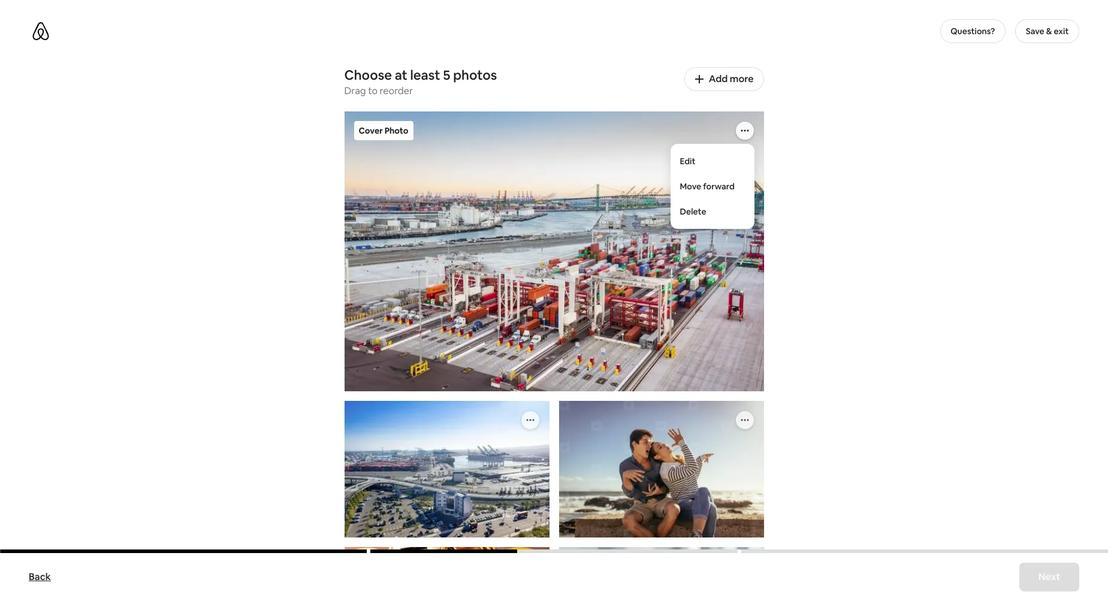 Task type: describe. For each thing, give the bounding box(es) containing it.
5
[[443, 67, 450, 83]]

edit
[[680, 156, 696, 167]]

save
[[1026, 26, 1045, 37]]

move forward button
[[671, 174, 754, 199]]

questions? button
[[940, 19, 1006, 43]]

move
[[680, 181, 702, 192]]

save & exit
[[1026, 26, 1069, 37]]

move forward
[[680, 181, 735, 192]]

add more button
[[684, 67, 764, 91]]

cover photo
[[359, 125, 409, 136]]

choose at least 5 photos drag to reorder
[[344, 67, 497, 97]]

questions?
[[951, 26, 995, 37]]

least
[[410, 67, 440, 83]]

&
[[1047, 26, 1052, 37]]

add more
[[709, 73, 754, 85]]

photos
[[453, 67, 497, 83]]

back button
[[23, 565, 57, 589]]

delete
[[680, 206, 706, 217]]

exit
[[1054, 26, 1069, 37]]

choose
[[344, 67, 392, 83]]

next button
[[1020, 563, 1080, 592]]

drag
[[344, 85, 366, 97]]

back
[[29, 571, 51, 583]]

next
[[1039, 571, 1060, 583]]



Task type: vqa. For each thing, say whether or not it's contained in the screenshot.
the had within bathroom floods a lot. i tried moving the mat away from the drain. that did nothing. you had to squeegee the floor before you could dry yourself off. no place to hang towels either.
no



Task type: locate. For each thing, give the bounding box(es) containing it.
no caption provided, listing photo, 1009562238949709283_1767271827 image
[[559, 401, 764, 538], [559, 401, 764, 538]]

chichi.jpeg image
[[559, 547, 764, 601], [559, 547, 764, 601]]

forward
[[703, 181, 735, 192]]

delete button
[[671, 199, 754, 224]]

to
[[368, 85, 378, 97]]

no caption provided, listing photo, 1009562238949709283_1767271820 image
[[344, 112, 764, 391], [344, 112, 764, 391]]

photo
[[385, 125, 409, 136]]

add
[[709, 73, 728, 85]]

at
[[395, 67, 408, 83]]

no caption provided, listing photo, 1009562238949709283_1767271828 image
[[344, 547, 549, 601], [344, 547, 549, 601]]

save & exit button
[[1016, 19, 1080, 43]]

reorder
[[380, 85, 413, 97]]

more
[[730, 73, 754, 85]]

no caption provided, listing photo, 1009562238949709283_1767271826 image
[[344, 401, 549, 538], [344, 401, 549, 538]]

edit button
[[671, 149, 754, 174]]

cover
[[359, 125, 383, 136]]



